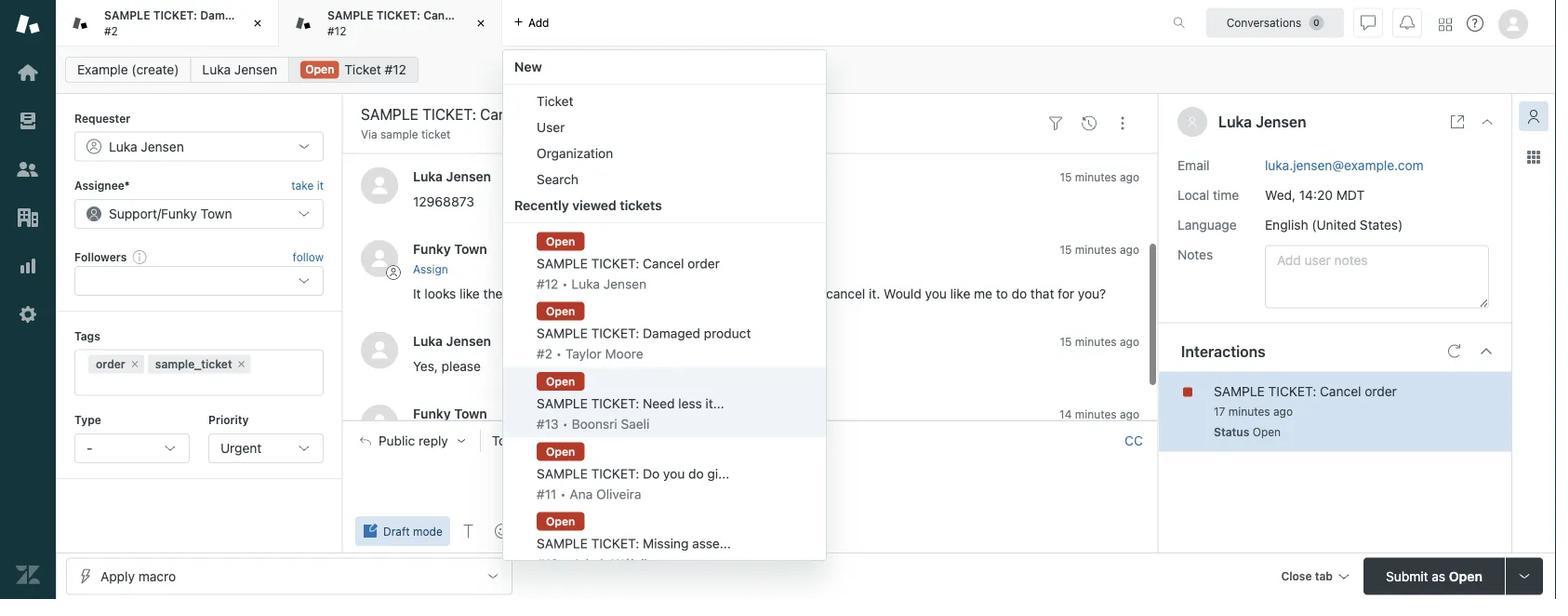 Task type: locate. For each thing, give the bounding box(es) containing it.
open inside "open sample ticket: missing asse... #10 • jakub wójcik"
[[546, 515, 575, 528]]

1 horizontal spatial #12
[[385, 62, 406, 77]]

open inside open sample ticket: damaged product #2 • taylor moore
[[546, 305, 575, 318]]

1 menu item from the top
[[503, 227, 826, 297]]

open sample ticket: cancel order #12 • luka jensen
[[537, 235, 720, 291]]

0 vertical spatial town
[[201, 206, 232, 221]]

product
[[255, 9, 298, 22], [704, 326, 751, 341]]

luka jensen link up 12968873
[[413, 169, 491, 184]]

#2
[[104, 24, 118, 37], [537, 346, 553, 362]]

2 vertical spatial town
[[454, 406, 487, 422]]

0 horizontal spatial ticket
[[344, 62, 381, 77]]

ago inside the sample ticket: cancel order 17 minutes ago status open
[[1274, 405, 1293, 418]]

0 vertical spatial funky town link
[[413, 242, 487, 257]]

open for open sample ticket: need less it... #13 • boonsri saeli
[[546, 375, 575, 388]]

assignee* element
[[74, 199, 324, 229]]

via sample ticket
[[361, 128, 451, 141]]

luka jensen link down sample ticket: damaged product #2
[[190, 57, 289, 83]]

0 vertical spatial cancel
[[423, 9, 461, 22]]

luka inside "requester" element
[[109, 139, 137, 154]]

ticket for ticket
[[537, 93, 573, 109]]

close image
[[1480, 114, 1495, 129]]

draft
[[383, 525, 410, 538]]

1 horizontal spatial do
[[1012, 286, 1027, 301]]

2 menu item from the top
[[503, 297, 826, 367]]

conversations
[[1227, 16, 1302, 29]]

views image
[[16, 109, 40, 133]]

15 up for on the right
[[1060, 244, 1072, 257]]

jensen up / on the top left
[[141, 139, 184, 154]]

1 vertical spatial product
[[704, 326, 751, 341]]

ticket
[[344, 62, 381, 77], [537, 93, 573, 109]]

open right add attachment icon
[[546, 515, 575, 528]]

tab containing sample ticket: damaged product
[[56, 0, 298, 47]]

1 vertical spatial ticket
[[537, 93, 573, 109]]

15 minutes ago down you?
[[1060, 335, 1140, 348]]

15 minutes ago text field
[[1060, 171, 1140, 184], [1060, 335, 1140, 348]]

avatar image left assign
[[361, 241, 398, 278]]

15 minutes ago for yes, please
[[1060, 335, 1140, 348]]

luka jensen right user icon
[[1219, 113, 1307, 131]]

1 horizontal spatial cancel
[[643, 256, 684, 271]]

funky up reply
[[413, 406, 451, 422]]

ticket: inside open sample ticket: cancel order #12 • luka jensen
[[591, 256, 639, 271]]

open for open sample ticket: damaged product #2 • taylor moore
[[546, 305, 575, 318]]

2 close image from the left
[[472, 14, 490, 33]]

1 horizontal spatial product
[[704, 326, 751, 341]]

oliveira
[[596, 486, 641, 502]]

#12 up ticket #12
[[327, 24, 346, 37]]

menu item containing sample ticket: do you do gi...
[[503, 437, 826, 507]]

1 15 minutes ago from the top
[[1060, 171, 1140, 184]]

mode
[[413, 525, 443, 538]]

open down hasn't at left
[[546, 305, 575, 318]]

0 horizontal spatial #12
[[327, 24, 346, 37]]

#2 up example
[[104, 24, 118, 37]]

• for sample ticket: cancel order
[[562, 276, 568, 291]]

package
[[506, 286, 557, 301]]

sample up example (create)
[[104, 9, 150, 22]]

as
[[1432, 568, 1446, 584]]

open for open
[[305, 63, 334, 76]]

15 for yes, please
[[1060, 335, 1072, 348]]

2 15 from the top
[[1060, 244, 1072, 257]]

luka jensen down boonsri
[[540, 435, 609, 448]]

open left ticket #12
[[305, 63, 334, 76]]

funky town assign
[[413, 242, 487, 276]]

#12 inside sample ticket: cancel order #12
[[327, 24, 346, 37]]

do right to
[[1012, 286, 1027, 301]]

cancel inside open sample ticket: cancel order #12 • luka jensen
[[643, 256, 684, 271]]

luka jensen link for 12968873
[[413, 169, 491, 184]]

1 vertical spatial town
[[454, 242, 487, 257]]

#12 down sample ticket: cancel order #12
[[385, 62, 406, 77]]

Add user notes text field
[[1265, 245, 1489, 308]]

0 vertical spatial 15
[[1060, 171, 1072, 184]]

menu inside tabs tab list
[[502, 49, 827, 577]]

button displays agent's chat status as invisible. image
[[1361, 15, 1376, 30]]

1 vertical spatial funky town link
[[413, 406, 487, 422]]

funky right support
[[161, 206, 197, 221]]

take
[[291, 179, 314, 192]]

ticket: up 'moore'
[[591, 326, 639, 341]]

reply
[[419, 433, 448, 449]]

sample up taylor
[[537, 326, 588, 341]]

• inside "open sample ticket: missing asse... #10 • jakub wójcik"
[[562, 556, 568, 572]]

town up the the
[[454, 242, 487, 257]]

1 vertical spatial luka jensen link
[[413, 169, 491, 184]]

order inside the sample ticket: cancel order 17 minutes ago status open
[[1365, 383, 1397, 399]]

15 minutes ago text field down you?
[[1060, 335, 1140, 348]]

• right package
[[562, 276, 568, 291]]

it looks like the package hasn't left our warehouse yet so we can still cancel it. would you like me to do that for you?
[[413, 286, 1106, 301]]

0 vertical spatial funky
[[161, 206, 197, 221]]

add
[[528, 16, 549, 29]]

2 vertical spatial 15 minutes ago
[[1060, 335, 1140, 348]]

• inside open sample ticket: cancel order #12 • luka jensen
[[562, 276, 568, 291]]

0 vertical spatial 15 minutes ago text field
[[1060, 171, 1140, 184]]

15 minutes ago down events icon
[[1060, 171, 1140, 184]]

15 minutes ago text field for 12968873
[[1060, 171, 1140, 184]]

luka up 12968873
[[413, 169, 443, 184]]

15 minutes ago up you?
[[1060, 244, 1140, 257]]

1 horizontal spatial like
[[950, 286, 971, 301]]

jensen down sample ticket: damaged product #2
[[234, 62, 277, 77]]

sample inside sample ticket: damaged product #2
[[104, 9, 150, 22]]

0 horizontal spatial #2
[[104, 24, 118, 37]]

open down recently
[[546, 235, 575, 248]]

0 vertical spatial avatar image
[[361, 168, 398, 205]]

15 down for on the right
[[1060, 335, 1072, 348]]

you inside open sample ticket: do you do gi... #11 • ana oliveira
[[663, 466, 685, 481]]

like left the me
[[950, 286, 971, 301]]

funky town link up assign button
[[413, 242, 487, 257]]

info on adding followers image
[[132, 249, 147, 264]]

#12 inside open sample ticket: cancel order #12 • luka jensen
[[537, 276, 558, 291]]

avatar image for 12968873
[[361, 168, 398, 205]]

open sample ticket: need less it... #13 • boonsri saeli
[[537, 375, 724, 432]]

/
[[157, 206, 161, 221]]

3 15 from the top
[[1060, 335, 1072, 348]]

less
[[678, 396, 702, 411]]

tab up (create) at the left top of the page
[[56, 0, 298, 47]]

you
[[925, 286, 947, 301], [663, 466, 685, 481]]

do inside open sample ticket: do you do gi... #11 • ana oliveira
[[689, 466, 704, 481]]

remove image
[[236, 359, 247, 370]]

14
[[1060, 408, 1072, 421]]

get started image
[[16, 60, 40, 85]]

luka jensen link up the yes, please
[[413, 333, 491, 349]]

ticket: up 17 minutes ago text box in the right bottom of the page
[[1269, 383, 1317, 399]]

public reply button
[[343, 422, 480, 461]]

open for open sample ticket: missing asse... #10 • jakub wójcik
[[546, 515, 575, 528]]

ticket: up left
[[591, 256, 639, 271]]

ticket inside menu item
[[537, 93, 573, 109]]

ago up cc
[[1120, 408, 1140, 421]]

3 15 minutes ago from the top
[[1060, 335, 1140, 348]]

1 avatar image from the top
[[361, 168, 398, 205]]

requester
[[74, 112, 131, 125]]

1 horizontal spatial #2
[[537, 346, 553, 362]]

notifications image
[[1400, 15, 1415, 30]]

minutes down you?
[[1075, 335, 1117, 348]]

user menu item
[[503, 114, 826, 140]]

• right #10
[[562, 556, 568, 572]]

1 tab from the left
[[56, 0, 298, 47]]

cancel inside the sample ticket: cancel order 17 minutes ago status open
[[1320, 383, 1361, 399]]

ticket: up wójcik
[[591, 536, 639, 551]]

ago up the 14 minutes ago
[[1120, 335, 1140, 348]]

1 vertical spatial 15 minutes ago text field
[[1060, 335, 1140, 348]]

15 minutes ago text field
[[1060, 244, 1140, 257]]

luka jensen down requester
[[109, 139, 184, 154]]

#10
[[537, 556, 559, 572]]

do inside conversationlabel log
[[1012, 286, 1027, 301]]

1 15 from the top
[[1060, 171, 1072, 184]]

macro
[[138, 568, 176, 584]]

15 minutes ago for it looks like the package hasn't left our warehouse yet so we can still cancel it. would you like me to do that for you?
[[1060, 244, 1140, 257]]

luka.jensen@example.com image
[[522, 434, 537, 449]]

ago down ticket actions icon
[[1120, 171, 1140, 184]]

sample up #11
[[537, 466, 588, 481]]

cancel
[[826, 286, 865, 301]]

open inside open sample ticket: cancel order #12 • luka jensen
[[546, 235, 575, 248]]

jensen right hasn't at left
[[604, 276, 647, 291]]

funky inside funky town assign
[[413, 242, 451, 257]]

luka inside secondary element
[[202, 62, 231, 77]]

1 vertical spatial funky
[[413, 242, 451, 257]]

open right as
[[1449, 568, 1483, 584]]

0 vertical spatial luka jensen link
[[190, 57, 289, 83]]

tab up ticket #12
[[279, 0, 502, 47]]

#12
[[327, 24, 346, 37], [385, 62, 406, 77], [537, 276, 558, 291]]

user image
[[1189, 117, 1196, 127]]

asse...
[[692, 536, 731, 551]]

close image
[[248, 14, 267, 33], [472, 14, 490, 33]]

1 horizontal spatial you
[[925, 286, 947, 301]]

luka right user icon
[[1219, 113, 1252, 131]]

open down #13
[[546, 445, 575, 458]]

funky town link up reply
[[413, 406, 487, 422]]

1 vertical spatial 15 minutes ago
[[1060, 244, 1140, 257]]

avatar image for yes, please
[[361, 332, 398, 369]]

take it
[[291, 179, 324, 192]]

sample
[[381, 128, 418, 141]]

funky inside assignee* element
[[161, 206, 197, 221]]

luka jensen up 12968873
[[413, 169, 491, 184]]

menu
[[502, 49, 827, 577]]

jensen up please
[[446, 333, 491, 349]]

1 close image from the left
[[248, 14, 267, 33]]

• inside open sample ticket: damaged product #2 • taylor moore
[[556, 346, 562, 362]]

town down please
[[454, 406, 487, 422]]

cancel for sample ticket: cancel order 17 minutes ago status open
[[1320, 383, 1361, 399]]

17 minutes ago text field
[[1214, 405, 1293, 418]]

our
[[624, 286, 644, 301]]

open
[[305, 63, 334, 76], [546, 235, 575, 248], [546, 305, 575, 318], [546, 375, 575, 388], [1253, 426, 1281, 439], [546, 445, 575, 458], [546, 515, 575, 528], [1449, 568, 1483, 584]]

sample
[[104, 9, 150, 22], [327, 9, 373, 22], [537, 256, 588, 271], [537, 326, 588, 341], [1214, 383, 1265, 399], [537, 396, 588, 411], [537, 466, 588, 481], [537, 536, 588, 551]]

2 tab from the left
[[279, 0, 502, 47]]

15 for it looks like the package hasn't left our warehouse yet so we can still cancel it. would you like me to do that for you?
[[1060, 244, 1072, 257]]

open down taylor
[[546, 375, 575, 388]]

0 horizontal spatial like
[[460, 286, 480, 301]]

2 like from the left
[[950, 286, 971, 301]]

2 vertical spatial avatar image
[[361, 332, 398, 369]]

ago left the notes
[[1120, 244, 1140, 257]]

1 vertical spatial you
[[663, 466, 685, 481]]

0 vertical spatial product
[[255, 9, 298, 22]]

secondary element
[[56, 51, 1556, 88]]

4 menu item from the top
[[503, 437, 826, 507]]

-
[[87, 440, 93, 456]]

open inside open sample ticket: need less it... #13 • boonsri saeli
[[546, 375, 575, 388]]

ticket: up saeli
[[591, 396, 639, 411]]

tab
[[56, 0, 298, 47], [279, 0, 502, 47]]

submit
[[1386, 568, 1429, 584]]

sample up ticket #12
[[327, 9, 373, 22]]

luka left left
[[572, 276, 600, 291]]

15 minutes ago text field down events icon
[[1060, 171, 1140, 184]]

1 vertical spatial #2
[[537, 346, 553, 362]]

minutes up status in the bottom of the page
[[1229, 405, 1270, 418]]

3 menu item from the top
[[503, 367, 826, 437]]

jensen up wed,
[[1256, 113, 1307, 131]]

close tab button
[[1273, 558, 1356, 598]]

ticket: up (create) at the left top of the page
[[153, 9, 197, 22]]

0 vertical spatial you
[[925, 286, 947, 301]]

funky
[[161, 206, 197, 221], [413, 242, 451, 257], [413, 406, 451, 422]]

ago for yes, please
[[1120, 335, 1140, 348]]

• left taylor
[[556, 346, 562, 362]]

3 avatar image from the top
[[361, 332, 398, 369]]

interactions
[[1181, 342, 1266, 360]]

2 horizontal spatial cancel
[[1320, 383, 1361, 399]]

1 funky town link from the top
[[413, 242, 487, 257]]

damaged inside open sample ticket: damaged product #2 • taylor moore
[[643, 326, 700, 341]]

tabs tab list
[[56, 0, 1154, 577]]

ticket inside secondary element
[[344, 62, 381, 77]]

local time
[[1178, 187, 1239, 202]]

1 horizontal spatial damaged
[[643, 326, 700, 341]]

0 horizontal spatial you
[[663, 466, 685, 481]]

email
[[1178, 157, 1210, 173]]

luka jensen down sample ticket: damaged product #2
[[202, 62, 277, 77]]

#12 left hasn't at left
[[537, 276, 558, 291]]

1 vertical spatial #12
[[385, 62, 406, 77]]

15 down filter icon
[[1060, 171, 1072, 184]]

0 vertical spatial ticket
[[344, 62, 381, 77]]

minutes down events icon
[[1075, 171, 1117, 184]]

2 vertical spatial 15
[[1060, 335, 1072, 348]]

menu item containing sample ticket: damaged product
[[503, 297, 826, 367]]

town inside funky town assign
[[454, 242, 487, 257]]

• for sample ticket: missing asse...
[[562, 556, 568, 572]]

2 15 minutes ago from the top
[[1060, 244, 1140, 257]]

0 horizontal spatial product
[[255, 9, 298, 22]]

0 vertical spatial damaged
[[200, 9, 252, 22]]

menu containing new
[[502, 49, 827, 577]]

open inside the sample ticket: cancel order 17 minutes ago status open
[[1253, 426, 1281, 439]]

0 horizontal spatial do
[[689, 466, 704, 481]]

hasn't
[[561, 286, 598, 301]]

1 horizontal spatial close image
[[472, 14, 490, 33]]

assign
[[413, 263, 448, 276]]

like left the the
[[460, 286, 480, 301]]

funky up assign
[[413, 242, 451, 257]]

0 vertical spatial 15 minutes ago
[[1060, 171, 1140, 184]]

warehouse
[[648, 286, 713, 301]]

draft mode
[[383, 525, 443, 538]]

town right / on the top left
[[201, 206, 232, 221]]

2 vertical spatial luka jensen link
[[413, 333, 491, 349]]

yes,
[[413, 359, 438, 374]]

0 vertical spatial #2
[[104, 24, 118, 37]]

like
[[460, 286, 480, 301], [950, 286, 971, 301]]

sample up hasn't at left
[[537, 256, 588, 271]]

town
[[201, 206, 232, 221], [454, 242, 487, 257], [454, 406, 487, 422]]

1 vertical spatial avatar image
[[361, 241, 398, 278]]

• right #11
[[560, 486, 566, 502]]

luka down sample ticket: damaged product #2
[[202, 62, 231, 77]]

2 vertical spatial #12
[[537, 276, 558, 291]]

2 vertical spatial funky
[[413, 406, 451, 422]]

avatar image down via
[[361, 168, 398, 205]]

ticket: inside "open sample ticket: missing asse... #10 • jakub wójcik"
[[591, 536, 639, 551]]

submit as open
[[1386, 568, 1483, 584]]

damaged inside sample ticket: damaged product #2
[[200, 9, 252, 22]]

0 horizontal spatial cancel
[[423, 9, 461, 22]]

15
[[1060, 171, 1072, 184], [1060, 244, 1072, 257], [1060, 335, 1072, 348]]

minutes inside the sample ticket: cancel order 17 minutes ago status open
[[1229, 405, 1270, 418]]

1 like from the left
[[460, 286, 480, 301]]

0 horizontal spatial damaged
[[200, 9, 252, 22]]

open inside open sample ticket: do you do gi... #11 • ana oliveira
[[546, 445, 575, 458]]

#2 left taylor
[[537, 346, 553, 362]]

sample inside open sample ticket: do you do gi... #11 • ana oliveira
[[537, 466, 588, 481]]

tickets
[[620, 198, 662, 213]]

notes
[[1178, 247, 1213, 262]]

5 menu item from the top
[[503, 507, 826, 577]]

close image for product
[[248, 14, 267, 33]]

1 15 minutes ago text field from the top
[[1060, 171, 1140, 184]]

ticket: inside sample ticket: cancel order #12
[[376, 9, 420, 22]]

•
[[562, 276, 568, 291], [556, 346, 562, 362], [562, 416, 568, 432], [560, 486, 566, 502], [562, 556, 568, 572]]

cancel inside sample ticket: cancel order #12
[[423, 9, 461, 22]]

ago right 17
[[1274, 405, 1293, 418]]

via
[[361, 128, 377, 141]]

example (create) button
[[65, 57, 191, 83]]

sample up #13
[[537, 396, 588, 411]]

sample up #10
[[537, 536, 588, 551]]

0 vertical spatial do
[[1012, 286, 1027, 301]]

support
[[109, 206, 157, 221]]

minutes up you?
[[1075, 244, 1117, 257]]

avatar image
[[361, 168, 398, 205], [361, 241, 398, 278], [361, 332, 398, 369]]

ticket up user
[[537, 93, 573, 109]]

wójcik
[[612, 556, 651, 572]]

2 15 minutes ago text field from the top
[[1060, 335, 1140, 348]]

wed,
[[1265, 187, 1296, 202]]

town inside assignee* element
[[201, 206, 232, 221]]

open sample ticket: do you do gi... #11 • ana oliveira
[[537, 445, 730, 502]]

open down 17 minutes ago text box in the right bottom of the page
[[1253, 426, 1281, 439]]

1 vertical spatial do
[[689, 466, 704, 481]]

do left gi...
[[689, 466, 704, 481]]

luka down requester
[[109, 139, 137, 154]]

sample up 17 minutes ago text box in the right bottom of the page
[[1214, 383, 1265, 399]]

you right would
[[925, 286, 947, 301]]

you right do
[[663, 466, 685, 481]]

15 minutes ago text field for yes, please
[[1060, 335, 1140, 348]]

minutes for yes, please
[[1075, 335, 1117, 348]]

#2 inside sample ticket: damaged product #2
[[104, 24, 118, 37]]

ticket: up ticket #12
[[376, 9, 420, 22]]

jensen inside "requester" element
[[141, 139, 184, 154]]

1 horizontal spatial ticket
[[537, 93, 573, 109]]

displays possible ticket submission types image
[[1517, 569, 1532, 584]]

ticket: up oliveira
[[591, 466, 639, 481]]

1 vertical spatial damaged
[[643, 326, 700, 341]]

menu item
[[503, 227, 826, 297], [503, 297, 826, 367], [503, 367, 826, 437], [503, 437, 826, 507], [503, 507, 826, 577]]

1 vertical spatial 15
[[1060, 244, 1072, 257]]

public reply
[[379, 433, 448, 449]]

• right #13
[[562, 416, 568, 432]]

2 horizontal spatial #12
[[537, 276, 558, 291]]

open inside secondary element
[[305, 63, 334, 76]]

0 horizontal spatial close image
[[248, 14, 267, 33]]

#13
[[537, 416, 559, 432]]

luka jensen up the yes, please
[[413, 333, 491, 349]]

avatar image left yes, at left bottom
[[361, 332, 398, 369]]

jensen up 12968873
[[446, 169, 491, 184]]

ticket up via
[[344, 62, 381, 77]]

1 vertical spatial cancel
[[643, 256, 684, 271]]

order
[[464, 9, 494, 22], [688, 256, 720, 271], [96, 358, 125, 371], [1365, 383, 1397, 399]]

0 vertical spatial #12
[[327, 24, 346, 37]]

2 vertical spatial cancel
[[1320, 383, 1361, 399]]



Task type: vqa. For each thing, say whether or not it's contained in the screenshot.


Task type: describe. For each thing, give the bounding box(es) containing it.
remove image
[[129, 359, 140, 370]]

view more details image
[[1450, 114, 1465, 129]]

funky town
[[413, 406, 487, 422]]

user image
[[1187, 116, 1198, 127]]

draft mode button
[[355, 516, 450, 546]]

would
[[884, 286, 922, 301]]

organization
[[537, 146, 613, 161]]

• for sample ticket: damaged product
[[556, 346, 562, 362]]

taylor
[[566, 346, 602, 362]]

open sample ticket: missing asse... #10 • jakub wójcik
[[537, 515, 731, 572]]

zendesk image
[[16, 563, 40, 587]]

luka jensen link inside secondary element
[[190, 57, 289, 83]]

close image for order
[[472, 14, 490, 33]]

it.
[[869, 286, 880, 301]]

12968873
[[413, 195, 474, 210]]

add link (cmd k) image
[[562, 524, 577, 539]]

luka inside open sample ticket: cancel order #12 • luka jensen
[[572, 276, 600, 291]]

search
[[537, 172, 579, 187]]

urgent
[[220, 440, 262, 456]]

local
[[1178, 187, 1210, 202]]

new
[[514, 59, 542, 74]]

reporting image
[[16, 254, 40, 278]]

customer context image
[[1527, 109, 1541, 124]]

time
[[1213, 187, 1239, 202]]

order inside sample ticket: cancel order #12
[[464, 9, 494, 22]]

that
[[1031, 286, 1054, 301]]

sample inside open sample ticket: damaged product #2 • taylor moore
[[537, 326, 588, 341]]

sample ticket: cancel order #12
[[327, 9, 494, 37]]

you inside conversationlabel log
[[925, 286, 947, 301]]

add attachment image
[[528, 524, 543, 539]]

#2 inside open sample ticket: damaged product #2 • taylor moore
[[537, 346, 553, 362]]

edit user image
[[616, 435, 629, 448]]

funky for funky town assign
[[413, 242, 451, 257]]

ticket actions image
[[1115, 116, 1130, 131]]

14 minutes ago text field
[[1060, 408, 1140, 421]]

sample inside "open sample ticket: missing asse... #10 • jakub wójcik"
[[537, 536, 588, 551]]

product inside sample ticket: damaged product #2
[[255, 9, 298, 22]]

(united
[[1312, 217, 1356, 232]]

ago for 12968873
[[1120, 171, 1140, 184]]

the
[[483, 286, 503, 301]]

minutes right 14
[[1075, 408, 1117, 421]]

ticket: inside open sample ticket: damaged product #2 • taylor moore
[[591, 326, 639, 341]]

15 minutes ago for 12968873
[[1060, 171, 1140, 184]]

tab containing sample ticket: cancel order
[[279, 0, 502, 47]]

mdt
[[1337, 187, 1365, 202]]

town for funky town
[[454, 406, 487, 422]]

wed, 14:20 mdt
[[1265, 187, 1365, 202]]

conversationlabel log
[[342, 153, 1158, 482]]

viewed
[[572, 198, 617, 213]]

search menu item
[[503, 167, 826, 193]]

apps image
[[1527, 150, 1541, 165]]

luka.jensen@example.com
[[1265, 157, 1424, 173]]

saeli
[[621, 416, 650, 432]]

to
[[492, 433, 506, 449]]

please
[[442, 359, 481, 374]]

public
[[379, 433, 415, 449]]

luka jensen inside "requester" element
[[109, 139, 184, 154]]

left
[[601, 286, 621, 301]]

ago for it looks like the package hasn't left our warehouse yet so we can still cancel it. would you like me to do that for you?
[[1120, 244, 1140, 257]]

it...
[[706, 396, 724, 411]]

tags
[[74, 329, 100, 343]]

get help image
[[1467, 15, 1484, 32]]

ticket #12
[[344, 62, 406, 77]]

example
[[77, 62, 128, 77]]

missing
[[643, 536, 689, 551]]

admin image
[[16, 302, 40, 327]]

open sample ticket: damaged product #2 • taylor moore
[[537, 305, 751, 362]]

cc
[[1125, 433, 1143, 449]]

main element
[[0, 0, 56, 599]]

events image
[[1082, 116, 1097, 131]]

followers element
[[74, 266, 324, 296]]

can
[[777, 286, 798, 301]]

ticket for ticket #12
[[344, 62, 381, 77]]

jensen inside open sample ticket: cancel order #12 • luka jensen
[[604, 276, 647, 291]]

menu item containing sample ticket: missing asse...
[[503, 507, 826, 577]]

• inside open sample ticket: need less it... #13 • boonsri saeli
[[562, 416, 568, 432]]

add button
[[502, 0, 560, 46]]

boonsri
[[572, 416, 617, 432]]

menu item containing sample ticket: cancel order
[[503, 227, 826, 297]]

take it button
[[291, 176, 324, 195]]

funky for funky town
[[413, 406, 451, 422]]

we
[[756, 286, 773, 301]]

so
[[739, 286, 753, 301]]

minutes for 12968873
[[1075, 171, 1117, 184]]

yet
[[716, 286, 735, 301]]

luka down #13
[[540, 435, 566, 448]]

sample inside sample ticket: cancel order #12
[[327, 9, 373, 22]]

urgent button
[[208, 434, 324, 463]]

luka up yes, at left bottom
[[413, 333, 443, 349]]

open for open sample ticket: do you do gi... #11 • ana oliveira
[[546, 445, 575, 458]]

requester element
[[74, 132, 324, 161]]

jensen inside secondary element
[[234, 62, 277, 77]]

additional actions image
[[1030, 407, 1045, 422]]

cc button
[[1125, 433, 1143, 450]]

yes, please
[[413, 359, 481, 374]]

organizations image
[[16, 206, 40, 230]]

apply
[[100, 568, 135, 584]]

luka jensen link for yes, please
[[413, 333, 491, 349]]

open for open sample ticket: cancel order #12 • luka jensen
[[546, 235, 575, 248]]

ticket: inside open sample ticket: need less it... #13 • boonsri saeli
[[591, 396, 639, 411]]

organization menu item
[[503, 140, 826, 167]]

sample_ticket
[[155, 358, 232, 371]]

jakub
[[572, 556, 608, 572]]

2 funky town link from the top
[[413, 406, 487, 422]]

ticket: inside open sample ticket: do you do gi... #11 • ana oliveira
[[591, 466, 639, 481]]

support / funky town
[[109, 206, 232, 221]]

menu item containing sample ticket: need less it...
[[503, 367, 826, 437]]

zendesk support image
[[16, 12, 40, 36]]

town for funky town assign
[[454, 242, 487, 257]]

close
[[1281, 570, 1312, 583]]

format text image
[[461, 524, 476, 539]]

sample inside open sample ticket: cancel order #12 • luka jensen
[[537, 256, 588, 271]]

filter image
[[1048, 116, 1063, 131]]

sample ticket: cancel order 17 minutes ago status open
[[1214, 383, 1397, 439]]

to
[[996, 286, 1008, 301]]

language
[[1178, 217, 1237, 232]]

follow button
[[293, 248, 324, 265]]

zendesk products image
[[1439, 18, 1452, 31]]

minutes for it looks like the package hasn't left our warehouse yet so we can still cancel it. would you like me to do that for you?
[[1075, 244, 1117, 257]]

luka jensen inside secondary element
[[202, 62, 277, 77]]

example (create)
[[77, 62, 179, 77]]

Public reply composer Draft mode text field
[[352, 461, 1150, 500]]

ticket
[[421, 128, 451, 141]]

english
[[1265, 217, 1308, 232]]

do
[[643, 466, 660, 481]]

• inside open sample ticket: do you do gi... #11 • ana oliveira
[[560, 486, 566, 502]]

ana
[[570, 486, 593, 502]]

user
[[537, 120, 565, 135]]

(create)
[[132, 62, 179, 77]]

ticket: inside the sample ticket: cancel order 17 minutes ago status open
[[1269, 383, 1317, 399]]

sample inside the sample ticket: cancel order 17 minutes ago status open
[[1214, 383, 1265, 399]]

Subject field
[[357, 103, 1035, 126]]

15 for 12968873
[[1060, 171, 1072, 184]]

follow
[[293, 250, 324, 263]]

type
[[74, 414, 101, 427]]

tab
[[1315, 570, 1333, 583]]

still
[[802, 286, 823, 301]]

you?
[[1078, 286, 1106, 301]]

ticket: inside sample ticket: damaged product #2
[[153, 9, 197, 22]]

it
[[413, 286, 421, 301]]

customers image
[[16, 157, 40, 181]]

jensen down boonsri
[[569, 435, 609, 448]]

- button
[[74, 434, 190, 463]]

conversations button
[[1207, 8, 1344, 38]]

order inside open sample ticket: cancel order #12 • luka jensen
[[688, 256, 720, 271]]

priority
[[208, 414, 249, 427]]

product inside open sample ticket: damaged product #2 • taylor moore
[[704, 326, 751, 341]]

2 avatar image from the top
[[361, 241, 398, 278]]

close tab
[[1281, 570, 1333, 583]]

me
[[974, 286, 993, 301]]

ticket menu item
[[503, 88, 826, 114]]

insert emojis image
[[495, 524, 510, 539]]

sample inside open sample ticket: need less it... #13 • boonsri saeli
[[537, 396, 588, 411]]

assign button
[[413, 261, 448, 278]]

cancel for sample ticket: cancel order #12
[[423, 9, 461, 22]]

#12 inside secondary element
[[385, 62, 406, 77]]

apply macro
[[100, 568, 176, 584]]

14:20
[[1299, 187, 1333, 202]]



